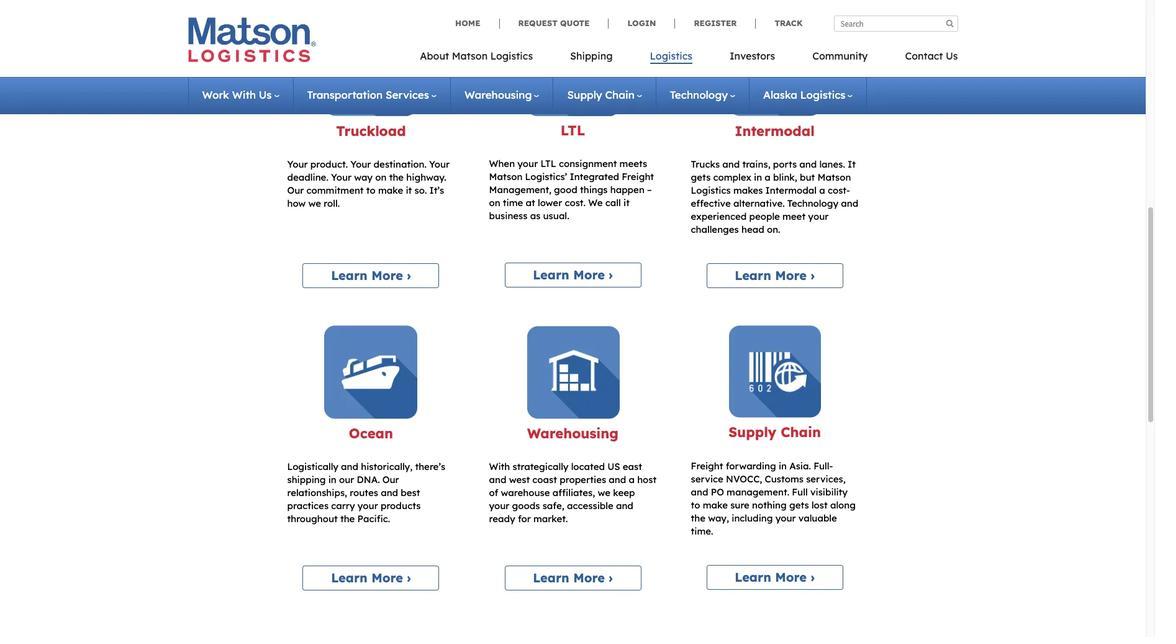 Task type: vqa. For each thing, say whether or not it's contained in the screenshot.
the top LTL
yes



Task type: describe. For each thing, give the bounding box(es) containing it.
market.
[[534, 513, 568, 525]]

with strategically located us east and west coast properties and a host of warehouse affiliates, we keep your goods safe, accessible and ready for market.
[[489, 461, 657, 525]]

and down us
[[609, 474, 626, 486]]

0 vertical spatial supply
[[567, 88, 602, 101]]

in inside freight forwarding in asia. full- service nvocc, customs services, and po management. full visibility to make sure nothing gets lost along the way, including your valuable time.
[[779, 460, 787, 472]]

0 vertical spatial warehousing
[[465, 88, 532, 101]]

your inside the trucks and trains, ports and lanes. it gets complex in a blink, but matson logistics makes intermodal a cost- effective alternative. technology and experienced people meet your challenges head on.
[[808, 211, 829, 222]]

your up way
[[351, 158, 371, 170]]

us
[[608, 461, 620, 473]]

nvocc,
[[726, 473, 762, 485]]

1 vertical spatial us
[[259, 88, 272, 101]]

more for supply chain
[[775, 569, 807, 585]]

more for intermodal
[[775, 268, 807, 283]]

at
[[526, 197, 535, 209]]

for
[[518, 513, 531, 525]]

the inside freight forwarding in asia. full- service nvocc, customs services, and po management. full visibility to make sure nothing gets lost along the way, including your valuable time.
[[691, 512, 706, 524]]

located
[[571, 461, 605, 473]]

service
[[691, 473, 724, 485]]

Search search field
[[834, 16, 958, 32]]

more for warehousing
[[573, 571, 605, 586]]

coast
[[533, 474, 557, 486]]

accessible
[[567, 500, 614, 512]]

dna.
[[357, 474, 380, 486]]

time.
[[691, 525, 713, 537]]

to inside your product. your destination. your deadline.  your way on the highway. our commitment to make it so. it's how we roll.
[[366, 185, 376, 196]]

but
[[800, 172, 815, 183]]

1 vertical spatial warehousing link
[[527, 425, 619, 442]]

home link
[[455, 18, 499, 28]]

how
[[287, 198, 306, 209]]

learn more › link for ocean
[[303, 566, 439, 591]]

to inside freight forwarding in asia. full- service nvocc, customs services, and po management. full visibility to make sure nothing gets lost along the way, including your valuable time.
[[691, 499, 700, 511]]

highway.
[[406, 172, 446, 183]]

track
[[775, 18, 803, 28]]

your inside freight forwarding in asia. full- service nvocc, customs services, and po management. full visibility to make sure nothing gets lost along the way, including your valuable time.
[[776, 512, 796, 524]]

goods
[[512, 500, 540, 512]]

with inside with strategically located us east and west coast properties and a host of warehouse affiliates, we keep your goods safe, accessible and ready for market.
[[489, 461, 510, 473]]

learn more › for truckload
[[331, 268, 411, 283]]

business
[[489, 210, 528, 222]]

logistics inside the trucks and trains, ports and lanes. it gets complex in a blink, but matson logistics makes intermodal a cost- effective alternative. technology and experienced people meet your challenges head on.
[[691, 185, 731, 196]]

your inside logistically and historically, there's shipping in our dna. our relationships, routes and best practices carry your products throughout the pacific.
[[358, 500, 378, 512]]

blink,
[[773, 172, 798, 183]]

properties
[[560, 474, 606, 486]]

usual.
[[543, 210, 569, 222]]

throughout
[[287, 513, 338, 525]]

destination.
[[374, 158, 427, 170]]

work
[[202, 88, 229, 101]]

commitment
[[307, 185, 364, 196]]

strategically
[[513, 461, 569, 473]]

› for supply chain
[[811, 569, 815, 585]]

alaska logistics
[[763, 88, 846, 101]]

top menu navigation
[[420, 46, 958, 71]]

login link
[[608, 18, 675, 28]]

your product. your destination. your deadline.  your way on the highway. our commitment to make it so. it's how we roll.
[[287, 158, 450, 209]]

full
[[792, 486, 808, 498]]

ltl inside when your ltl consignment meets matson logistics' integrated freight management, good things happen – on time at lower cost. we call it business as usual.
[[541, 158, 556, 170]]

meet
[[783, 211, 806, 222]]

learn for ltl
[[533, 267, 570, 283]]

› for ltl
[[609, 267, 613, 283]]

challenges
[[691, 224, 739, 236]]

ocean
[[349, 425, 393, 442]]

matson inside when your ltl consignment meets matson logistics' integrated freight management, good things happen – on time at lower cost. we call it business as usual.
[[489, 171, 523, 183]]

and down cost-
[[841, 198, 859, 209]]

learn more › link for supply chain
[[707, 565, 843, 590]]

relationships,
[[287, 487, 347, 499]]

about matson logistics link
[[420, 46, 552, 71]]

logistics'
[[525, 171, 567, 183]]

logistically
[[287, 461, 339, 473]]

on inside your product. your destination. your deadline.  your way on the highway. our commitment to make it so. it's how we roll.
[[375, 172, 387, 183]]

best
[[401, 487, 420, 499]]

your inside with strategically located us east and west coast properties and a host of warehouse affiliates, we keep your goods safe, accessible and ready for market.
[[489, 500, 510, 512]]

management,
[[489, 184, 552, 196]]

learn for intermodal
[[735, 268, 771, 283]]

work with us link
[[202, 88, 279, 101]]

forwarding
[[726, 460, 776, 472]]

a for warehousing
[[629, 474, 635, 486]]

technology link
[[670, 88, 736, 101]]

services,
[[806, 473, 846, 485]]

a for intermodal
[[765, 172, 771, 183]]

1 vertical spatial supply chain
[[729, 424, 821, 441]]

warehouse
[[501, 487, 550, 499]]

0 vertical spatial warehousing link
[[465, 88, 540, 101]]

makes
[[734, 185, 763, 196]]

register link
[[675, 18, 756, 28]]

track link
[[756, 18, 803, 28]]

gets inside the trucks and trains, ports and lanes. it gets complex in a blink, but matson logistics makes intermodal a cost- effective alternative. technology and experienced people meet your challenges head on.
[[691, 172, 711, 183]]

0 vertical spatial ltl
[[561, 122, 585, 139]]

safe,
[[543, 500, 565, 512]]

transportation services link
[[307, 88, 437, 101]]

including
[[732, 512, 773, 524]]

in inside logistically and historically, there's shipping in our dna. our relationships, routes and best practices carry your products throughout the pacific.
[[328, 474, 337, 486]]

and up products
[[381, 487, 398, 499]]

gets inside freight forwarding in asia. full- service nvocc, customs services, and po management. full visibility to make sure nothing gets lost along the way, including your valuable time.
[[790, 499, 809, 511]]

trucks
[[691, 158, 720, 170]]

contact us link
[[887, 46, 958, 71]]

logistics down request
[[491, 50, 533, 62]]

our
[[339, 474, 354, 486]]

on inside when your ltl consignment meets matson logistics' integrated freight management, good things happen – on time at lower cost. we call it business as usual.
[[489, 197, 500, 209]]

make inside freight forwarding in asia. full- service nvocc, customs services, and po management. full visibility to make sure nothing gets lost along the way, including your valuable time.
[[703, 499, 728, 511]]

freight inside when your ltl consignment meets matson logistics' integrated freight management, good things happen – on time at lower cost. we call it business as usual.
[[622, 171, 654, 183]]

product.
[[310, 158, 348, 170]]

and up our
[[341, 461, 358, 473]]

head
[[742, 224, 765, 236]]

keep
[[613, 487, 635, 499]]

call
[[606, 197, 621, 209]]

we inside with strategically located us east and west coast properties and a host of warehouse affiliates, we keep your goods safe, accessible and ready for market.
[[598, 487, 611, 499]]

east
[[623, 461, 642, 473]]

technology inside the trucks and trains, ports and lanes. it gets complex in a blink, but matson logistics makes intermodal a cost- effective alternative. technology and experienced people meet your challenges head on.
[[788, 198, 839, 209]]

0 horizontal spatial supply chain link
[[567, 88, 642, 101]]

1 vertical spatial a
[[819, 185, 825, 196]]

logistically and historically, there's shipping in our dna. our relationships, routes and best practices carry your products throughout the pacific.
[[287, 461, 446, 525]]

matson inside the trucks and trains, ports and lanes. it gets complex in a blink, but matson logistics makes intermodal a cost- effective alternative. technology and experienced people meet your challenges head on.
[[818, 172, 851, 183]]

us inside contact us link
[[946, 50, 958, 62]]

your up deadline.
[[287, 158, 308, 170]]

consignment
[[559, 158, 617, 170]]

services
[[386, 88, 429, 101]]

community link
[[794, 46, 887, 71]]

matson inside top menu "navigation"
[[452, 50, 488, 62]]

learn more › link for warehousing
[[505, 566, 641, 591]]

alternative.
[[734, 198, 785, 209]]

in inside the trucks and trains, ports and lanes. it gets complex in a blink, but matson logistics makes intermodal a cost- effective alternative. technology and experienced people meet your challenges head on.
[[754, 172, 762, 183]]

po
[[711, 486, 724, 498]]

it's
[[430, 185, 444, 196]]

and inside freight forwarding in asia. full- service nvocc, customs services, and po management. full visibility to make sure nothing gets lost along the way, including your valuable time.
[[691, 486, 708, 498]]

effective
[[691, 198, 731, 209]]

people
[[749, 211, 780, 222]]



Task type: locate. For each thing, give the bounding box(es) containing it.
investors
[[730, 50, 775, 62]]

alaska logistics link
[[763, 88, 853, 101]]

full-
[[814, 460, 833, 472]]

way,
[[708, 512, 729, 524]]

to down way
[[366, 185, 376, 196]]

freight up service
[[691, 460, 723, 472]]

supply up forwarding
[[729, 424, 777, 441]]

to up time.
[[691, 499, 700, 511]]

on.
[[767, 224, 781, 236]]

lanes.
[[820, 158, 845, 170]]

gets down trucks
[[691, 172, 711, 183]]

us
[[946, 50, 958, 62], [259, 88, 272, 101]]

matson down the when
[[489, 171, 523, 183]]

make inside your product. your destination. your deadline.  your way on the highway. our commitment to make it so. it's how we roll.
[[378, 185, 403, 196]]

1 horizontal spatial ltl
[[561, 122, 585, 139]]

pacific.
[[358, 513, 390, 525]]

logistics down login
[[650, 50, 693, 62]]

learn for warehousing
[[533, 571, 570, 586]]

there's
[[415, 461, 446, 473]]

we left roll.
[[308, 198, 321, 209]]

complex
[[713, 172, 752, 183]]

chain
[[605, 88, 635, 101], [781, 424, 821, 441]]

warehousing down about matson logistics link
[[465, 88, 532, 101]]

learn more › for warehousing
[[533, 571, 613, 586]]

0 vertical spatial in
[[754, 172, 762, 183]]

it left so.
[[406, 185, 412, 196]]

and
[[723, 158, 740, 170], [800, 158, 817, 170], [841, 198, 859, 209], [341, 461, 358, 473], [489, 474, 507, 486], [609, 474, 626, 486], [691, 486, 708, 498], [381, 487, 398, 499], [616, 500, 634, 512]]

2 vertical spatial a
[[629, 474, 635, 486]]

your up commitment
[[331, 172, 352, 183]]

more for ltl
[[573, 267, 605, 283]]

truckload
[[336, 122, 406, 140]]

0 horizontal spatial to
[[366, 185, 376, 196]]

0 horizontal spatial in
[[328, 474, 337, 486]]

› for intermodal
[[811, 268, 815, 283]]

0 horizontal spatial we
[[308, 198, 321, 209]]

0 horizontal spatial supply chain
[[567, 88, 635, 101]]

ltl up "consignment"
[[561, 122, 585, 139]]

ltl up logistics'
[[541, 158, 556, 170]]

request quote link
[[499, 18, 608, 28]]

logistics up effective
[[691, 185, 731, 196]]

your down the nothing
[[776, 512, 796, 524]]

freight inside freight forwarding in asia. full- service nvocc, customs services, and po management. full visibility to make sure nothing gets lost along the way, including your valuable time.
[[691, 460, 723, 472]]

1 horizontal spatial us
[[946, 50, 958, 62]]

when
[[489, 158, 515, 170]]

more for ocean
[[372, 571, 403, 586]]

1 vertical spatial it
[[624, 197, 630, 209]]

1 vertical spatial freight
[[691, 460, 723, 472]]

1 vertical spatial intermodal
[[766, 185, 817, 196]]

supply chain link up forwarding
[[729, 424, 821, 441]]

0 horizontal spatial gets
[[691, 172, 711, 183]]

0 horizontal spatial with
[[232, 88, 256, 101]]

gets down the full
[[790, 499, 809, 511]]

supply chain down shipping link
[[567, 88, 635, 101]]

0 vertical spatial make
[[378, 185, 403, 196]]

and up of
[[489, 474, 507, 486]]

cost.
[[565, 197, 586, 209]]

the down the destination.
[[389, 172, 404, 183]]

intermodal inside the trucks and trains, ports and lanes. it gets complex in a blink, but matson logistics makes intermodal a cost- effective alternative. technology and experienced people meet your challenges head on.
[[766, 185, 817, 196]]

1 horizontal spatial freight
[[691, 460, 723, 472]]

learn more › link for ltl
[[505, 263, 641, 288]]

technology up the "meet"
[[788, 198, 839, 209]]

1 horizontal spatial the
[[389, 172, 404, 183]]

1 horizontal spatial supply
[[729, 424, 777, 441]]

1 vertical spatial chain
[[781, 424, 821, 441]]

affiliates,
[[553, 487, 595, 499]]

0 horizontal spatial make
[[378, 185, 403, 196]]

0 vertical spatial on
[[375, 172, 387, 183]]

supply chain up forwarding
[[729, 424, 821, 441]]

we up accessible
[[598, 487, 611, 499]]

0 horizontal spatial ltl
[[541, 158, 556, 170]]

we inside your product. your destination. your deadline.  your way on the highway. our commitment to make it so. it's how we roll.
[[308, 198, 321, 209]]

meets
[[620, 158, 647, 170]]

–
[[647, 184, 652, 196]]

intermodal up ports
[[735, 122, 815, 140]]

0 horizontal spatial the
[[340, 513, 355, 525]]

0 vertical spatial our
[[287, 185, 304, 196]]

to
[[366, 185, 376, 196], [691, 499, 700, 511]]

0 vertical spatial it
[[406, 185, 412, 196]]

your inside when your ltl consignment meets matson logistics' integrated freight management, good things happen – on time at lower cost. we call it business as usual.
[[518, 158, 538, 170]]

1 horizontal spatial with
[[489, 461, 510, 473]]

us right work
[[259, 88, 272, 101]]

request quote
[[518, 18, 590, 28]]

in
[[754, 172, 762, 183], [779, 460, 787, 472], [328, 474, 337, 486]]

it down happen
[[624, 197, 630, 209]]

freight forwarding in asia. full- service nvocc, customs services, and po management. full visibility to make sure nothing gets lost along the way, including your valuable time.
[[691, 460, 856, 537]]

0 horizontal spatial technology
[[670, 88, 728, 101]]

0 vertical spatial with
[[232, 88, 256, 101]]

1 vertical spatial with
[[489, 461, 510, 473]]

1 vertical spatial ltl
[[541, 158, 556, 170]]

with
[[232, 88, 256, 101], [489, 461, 510, 473]]

0 horizontal spatial freight
[[622, 171, 654, 183]]

when your ltl consignment meets matson logistics' integrated freight management, good things happen – on time at lower cost. we call it business as usual.
[[489, 158, 654, 222]]

learn more › for supply chain
[[735, 569, 815, 585]]

search image
[[946, 19, 954, 27]]

0 horizontal spatial a
[[629, 474, 635, 486]]

learn more ›
[[533, 267, 613, 283], [331, 268, 411, 283], [735, 268, 815, 283], [735, 569, 815, 585], [533, 571, 613, 586], [331, 571, 411, 586]]

1 horizontal spatial supply chain link
[[729, 424, 821, 441]]

0 vertical spatial supply chain
[[567, 88, 635, 101]]

transportation services
[[307, 88, 429, 101]]

0 vertical spatial to
[[366, 185, 376, 196]]

0 vertical spatial we
[[308, 198, 321, 209]]

along
[[831, 499, 856, 511]]

your down routes
[[358, 500, 378, 512]]

in up customs
[[779, 460, 787, 472]]

main content
[[0, 0, 1146, 23]]

the inside your product. your destination. your deadline.  your way on the highway. our commitment to make it so. it's how we roll.
[[389, 172, 404, 183]]

ports
[[773, 158, 797, 170]]

we
[[308, 198, 321, 209], [598, 487, 611, 499]]

alaska
[[763, 88, 798, 101]]

0 vertical spatial gets
[[691, 172, 711, 183]]

learn
[[533, 267, 570, 283], [331, 268, 368, 283], [735, 268, 771, 283], [735, 569, 771, 585], [533, 571, 570, 586], [331, 571, 368, 586]]

learn more › for intermodal
[[735, 268, 815, 283]]

logistics
[[491, 50, 533, 62], [650, 50, 693, 62], [801, 88, 846, 101], [691, 185, 731, 196]]

0 vertical spatial freight
[[622, 171, 654, 183]]

ltl link
[[561, 122, 585, 139]]

time
[[503, 197, 523, 209]]

chain down shipping link
[[605, 88, 635, 101]]

1 vertical spatial in
[[779, 460, 787, 472]]

make
[[378, 185, 403, 196], [703, 499, 728, 511]]

warehousing up located
[[527, 425, 619, 442]]

1 horizontal spatial to
[[691, 499, 700, 511]]

1 vertical spatial on
[[489, 197, 500, 209]]

technology down top menu "navigation"
[[670, 88, 728, 101]]

1 vertical spatial warehousing
[[527, 425, 619, 442]]

learn more › link for intermodal
[[707, 263, 843, 288]]

historically,
[[361, 461, 413, 473]]

products
[[381, 500, 421, 512]]

west
[[509, 474, 530, 486]]

supply chain link down shipping link
[[567, 88, 642, 101]]

1 horizontal spatial we
[[598, 487, 611, 499]]

matson down 'home'
[[452, 50, 488, 62]]

and down keep
[[616, 500, 634, 512]]

warehousing link down about matson logistics link
[[465, 88, 540, 101]]

supply chain
[[567, 88, 635, 101], [729, 424, 821, 441]]

1 vertical spatial technology
[[788, 198, 839, 209]]

customs
[[765, 473, 804, 485]]

make down po
[[703, 499, 728, 511]]

as
[[530, 210, 541, 222]]

and up complex
[[723, 158, 740, 170]]

matson logistics image
[[188, 17, 316, 62]]

learn for ocean
[[331, 571, 368, 586]]

shipping link
[[552, 46, 631, 71]]

1 horizontal spatial on
[[489, 197, 500, 209]]

› for warehousing
[[609, 571, 613, 586]]

1 vertical spatial make
[[703, 499, 728, 511]]

it inside when your ltl consignment meets matson logistics' integrated freight management, good things happen – on time at lower cost. we call it business as usual.
[[624, 197, 630, 209]]

supply down shipping link
[[567, 88, 602, 101]]

lost
[[812, 499, 828, 511]]

2 horizontal spatial a
[[819, 185, 825, 196]]

learn more › for ocean
[[331, 571, 411, 586]]

things
[[580, 184, 608, 196]]

with up west
[[489, 461, 510, 473]]

the inside logistically and historically, there's shipping in our dna. our relationships, routes and best practices carry your products throughout the pacific.
[[340, 513, 355, 525]]

your up logistics'
[[518, 158, 538, 170]]

visibility
[[811, 486, 848, 498]]

1 horizontal spatial gets
[[790, 499, 809, 511]]

› for truckload
[[407, 268, 411, 283]]

learn more › for ltl
[[533, 267, 613, 283]]

of
[[489, 487, 498, 499]]

on right way
[[375, 172, 387, 183]]

with right work
[[232, 88, 256, 101]]

intermodal down blink,
[[766, 185, 817, 196]]

we
[[588, 197, 603, 209]]

it inside your product. your destination. your deadline.  your way on the highway. our commitment to make it so. it's how we roll.
[[406, 185, 412, 196]]

login
[[628, 18, 656, 28]]

contact
[[905, 50, 943, 62]]

more for truckload
[[372, 268, 403, 283]]

shipping
[[570, 50, 613, 62]]

1 horizontal spatial a
[[765, 172, 771, 183]]

2 horizontal spatial matson
[[818, 172, 851, 183]]

matson down lanes.
[[818, 172, 851, 183]]

in left our
[[328, 474, 337, 486]]

2 vertical spatial in
[[328, 474, 337, 486]]

register
[[694, 18, 737, 28]]

carry
[[331, 500, 355, 512]]

learn for supply chain
[[735, 569, 771, 585]]

0 vertical spatial chain
[[605, 88, 635, 101]]

1 horizontal spatial in
[[754, 172, 762, 183]]

in down trains, on the right top
[[754, 172, 762, 183]]

happen
[[610, 184, 645, 196]]

1 vertical spatial gets
[[790, 499, 809, 511]]

warehousing link up located
[[527, 425, 619, 442]]

1 horizontal spatial our
[[383, 474, 399, 486]]

our down historically,
[[383, 474, 399, 486]]

None search field
[[834, 16, 958, 32]]

truckload link
[[336, 122, 406, 140]]

ltl
[[561, 122, 585, 139], [541, 158, 556, 170]]

sure
[[731, 499, 750, 511]]

0 horizontal spatial it
[[406, 185, 412, 196]]

a down trains, on the right top
[[765, 172, 771, 183]]

your
[[518, 158, 538, 170], [808, 211, 829, 222], [489, 500, 510, 512], [358, 500, 378, 512], [776, 512, 796, 524]]

1 vertical spatial supply chain link
[[729, 424, 821, 441]]

request
[[518, 18, 558, 28]]

1 vertical spatial supply
[[729, 424, 777, 441]]

transportation
[[307, 88, 383, 101]]

2 horizontal spatial the
[[691, 512, 706, 524]]

trains,
[[743, 158, 771, 170]]

matson logistics less than truckload icon image
[[526, 23, 620, 116]]

0 horizontal spatial our
[[287, 185, 304, 196]]

0 horizontal spatial supply
[[567, 88, 602, 101]]

our inside logistically and historically, there's shipping in our dna. our relationships, routes and best practices carry your products throughout the pacific.
[[383, 474, 399, 486]]

logistics down community link
[[801, 88, 846, 101]]

home
[[455, 18, 481, 28]]

management.
[[727, 486, 790, 498]]

make down the destination.
[[378, 185, 403, 196]]

0 vertical spatial intermodal
[[735, 122, 815, 140]]

0 vertical spatial a
[[765, 172, 771, 183]]

0 vertical spatial us
[[946, 50, 958, 62]]

freight down meets
[[622, 171, 654, 183]]

0 horizontal spatial on
[[375, 172, 387, 183]]

0 vertical spatial supply chain link
[[567, 88, 642, 101]]

learn for truckload
[[331, 268, 368, 283]]

our
[[287, 185, 304, 196], [383, 474, 399, 486]]

1 horizontal spatial it
[[624, 197, 630, 209]]

our inside your product. your destination. your deadline.  your way on the highway. our commitment to make it so. it's how we roll.
[[287, 185, 304, 196]]

› for ocean
[[407, 571, 411, 586]]

a left cost-
[[819, 185, 825, 196]]

0 horizontal spatial matson
[[452, 50, 488, 62]]

2 horizontal spatial in
[[779, 460, 787, 472]]

deadline.
[[287, 172, 329, 183]]

learn more › link for truckload
[[303, 263, 439, 288]]

cost-
[[828, 185, 850, 196]]

0 vertical spatial technology
[[670, 88, 728, 101]]

trucks and trains, ports and lanes. it gets complex in a blink, but matson logistics makes intermodal a cost- effective alternative. technology and experienced people meet your challenges head on.
[[691, 158, 859, 236]]

ocean link
[[349, 425, 393, 442]]

0 horizontal spatial us
[[259, 88, 272, 101]]

asia.
[[790, 460, 811, 472]]

a down east
[[629, 474, 635, 486]]

on left time
[[489, 197, 500, 209]]

your up highway.
[[429, 158, 450, 170]]

1 vertical spatial to
[[691, 499, 700, 511]]

your right the "meet"
[[808, 211, 829, 222]]

a inside with strategically located us east and west coast properties and a host of warehouse affiliates, we keep your goods safe, accessible and ready for market.
[[629, 474, 635, 486]]

supply chain link
[[567, 88, 642, 101], [729, 424, 821, 441]]

the up time.
[[691, 512, 706, 524]]

1 horizontal spatial supply chain
[[729, 424, 821, 441]]

1 horizontal spatial technology
[[788, 198, 839, 209]]

chain up the asia.
[[781, 424, 821, 441]]

and down service
[[691, 486, 708, 498]]

1 horizontal spatial matson
[[489, 171, 523, 183]]

nothing
[[752, 499, 787, 511]]

the down "carry"
[[340, 513, 355, 525]]

your up ready
[[489, 500, 510, 512]]

1 horizontal spatial make
[[703, 499, 728, 511]]

1 vertical spatial we
[[598, 487, 611, 499]]

our up 'how'
[[287, 185, 304, 196]]

1 horizontal spatial chain
[[781, 424, 821, 441]]

way
[[354, 172, 373, 183]]

investors link
[[711, 46, 794, 71]]

0 horizontal spatial chain
[[605, 88, 635, 101]]

intermodal link
[[735, 122, 815, 140]]

1 vertical spatial our
[[383, 474, 399, 486]]

and up "but"
[[800, 158, 817, 170]]

us right contact
[[946, 50, 958, 62]]

experienced
[[691, 211, 747, 222]]



